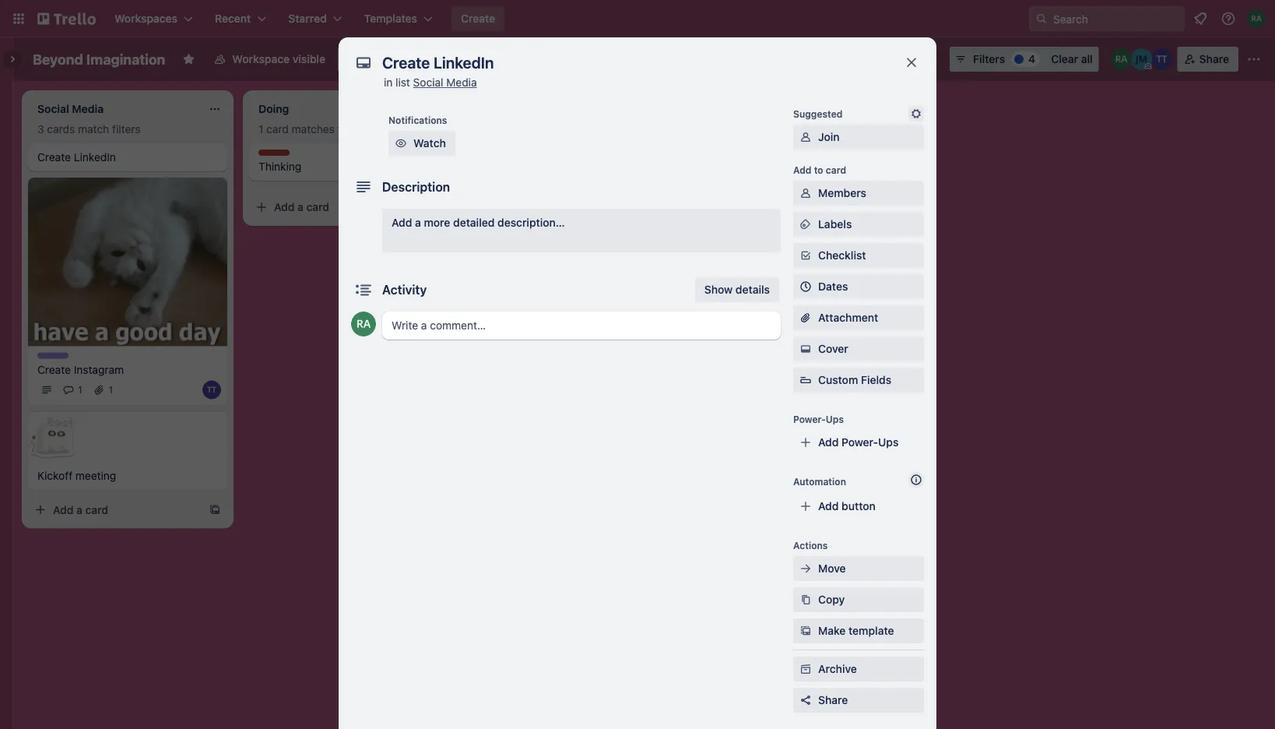 Task type: vqa. For each thing, say whether or not it's contained in the screenshot.
Add board image
no



Task type: describe. For each thing, give the bounding box(es) containing it.
beyond
[[33, 51, 83, 67]]

clear all
[[1052, 53, 1093, 65]]

filters for 1 card matches filters
[[338, 123, 366, 136]]

thinking link
[[259, 159, 439, 174]]

add down custom
[[819, 436, 839, 449]]

a for 1 card matches filters
[[298, 201, 304, 213]]

cover
[[819, 342, 849, 355]]

2 horizontal spatial 1
[[259, 123, 264, 136]]

watch
[[414, 137, 446, 150]]

suggested
[[794, 108, 843, 119]]

more
[[424, 216, 451, 229]]

add a card for matches
[[274, 201, 330, 213]]

create linkedin link
[[37, 150, 218, 165]]

move
[[819, 562, 846, 575]]

ups inside button
[[824, 53, 844, 65]]

power-ups button
[[756, 47, 854, 72]]

sm image for checklist
[[798, 248, 814, 263]]

Write a comment text field
[[382, 312, 781, 340]]

0 horizontal spatial ruby anderson (rubyanderson7) image
[[351, 312, 376, 337]]

switch to… image
[[11, 11, 26, 26]]

attachment button
[[794, 305, 925, 330]]

add a more detailed description… link
[[382, 209, 781, 252]]

join link
[[794, 125, 925, 150]]

add power-ups link
[[794, 430, 925, 455]]

sm image for join
[[798, 129, 814, 145]]

back to home image
[[37, 6, 96, 31]]

create from template… image
[[430, 201, 442, 213]]

fields
[[862, 374, 892, 386]]

add left "to"
[[794, 164, 812, 175]]

create for create
[[461, 12, 496, 25]]

dates
[[819, 280, 849, 293]]

card down thinking link
[[307, 201, 330, 213]]

add another list
[[714, 101, 795, 114]]

0 notifications image
[[1192, 9, 1211, 28]]

sm image for archive
[[798, 661, 814, 677]]

add another list button
[[686, 90, 897, 125]]

all
[[1082, 53, 1093, 65]]

create linkedin
[[37, 151, 116, 164]]

create from template… image
[[209, 504, 221, 516]]

in
[[384, 76, 393, 89]]

1 vertical spatial ruby anderson (rubyanderson7) image
[[1111, 48, 1133, 70]]

description
[[382, 180, 450, 194]]

make
[[819, 624, 846, 637]]

show details
[[705, 283, 770, 296]]

show menu image
[[1247, 51, 1263, 67]]

0 horizontal spatial 1
[[78, 384, 82, 395]]

button
[[842, 500, 876, 513]]

sm image for suggested
[[909, 106, 925, 122]]

card up color: bold red, title: "thoughts" element
[[267, 123, 289, 136]]

sm image for move
[[798, 561, 814, 576]]

1 vertical spatial terry turtle (terryturtle) image
[[203, 380, 221, 399]]

board link
[[338, 47, 404, 72]]

move link
[[794, 556, 925, 581]]

star or unstar board image
[[183, 53, 195, 65]]

thinking
[[259, 160, 302, 173]]

join
[[819, 130, 840, 143]]

board
[[365, 53, 395, 65]]

cover link
[[794, 337, 925, 361]]

create instagram link
[[37, 362, 218, 377]]

1 vertical spatial power-ups
[[794, 414, 844, 425]]

another
[[737, 101, 777, 114]]

0 vertical spatial terry turtle (terryturtle) image
[[1152, 48, 1174, 70]]

add a card for match
[[53, 503, 108, 516]]

members
[[819, 187, 867, 199]]

automation inside button
[[879, 53, 938, 65]]

add button
[[819, 500, 876, 513]]

1 vertical spatial a
[[415, 216, 421, 229]]

open information menu image
[[1221, 11, 1237, 26]]

kickoff meeting
[[37, 469, 116, 482]]

custom fields
[[819, 374, 892, 386]]

copy
[[819, 593, 845, 606]]

thoughts
[[259, 150, 302, 161]]

2 horizontal spatial ruby anderson (rubyanderson7) image
[[1248, 9, 1267, 28]]

checklist
[[819, 249, 867, 262]]

visible
[[293, 53, 326, 65]]

filters for 3 cards match filters
[[112, 123, 141, 136]]

workspace visible button
[[204, 47, 335, 72]]

2 vertical spatial ups
[[879, 436, 899, 449]]

add inside button
[[819, 500, 839, 513]]

color: bold red, title: "thoughts" element
[[259, 150, 302, 161]]

details
[[736, 283, 770, 296]]

1 horizontal spatial 1
[[109, 384, 113, 395]]

linkedin
[[74, 151, 116, 164]]

0 vertical spatial list
[[396, 76, 410, 89]]

card right "to"
[[826, 164, 847, 175]]

1 horizontal spatial share
[[1200, 53, 1230, 65]]

add down thinking
[[274, 201, 295, 213]]

labels link
[[794, 212, 925, 237]]

match
[[78, 123, 109, 136]]

social media link
[[413, 76, 477, 89]]

sm image for make template
[[798, 623, 814, 639]]

imagination
[[86, 51, 165, 67]]

meeting
[[75, 469, 116, 482]]

description…
[[498, 216, 565, 229]]

instagram
[[74, 363, 124, 376]]

show details link
[[696, 277, 780, 302]]

0 horizontal spatial automation
[[794, 476, 847, 487]]

0 vertical spatial share button
[[1178, 47, 1239, 72]]



Task type: locate. For each thing, give the bounding box(es) containing it.
list inside button
[[780, 101, 795, 114]]

0 vertical spatial add a card
[[274, 201, 330, 213]]

archive link
[[794, 657, 925, 682]]

0 vertical spatial ruby anderson (rubyanderson7) image
[[1248, 9, 1267, 28]]

1 horizontal spatial list
[[780, 101, 795, 114]]

create down cards on the top left
[[37, 151, 71, 164]]

make template link
[[794, 619, 925, 643]]

sm image for labels
[[798, 217, 814, 232]]

archive
[[819, 663, 858, 675]]

create
[[461, 12, 496, 25], [37, 151, 71, 164], [37, 363, 71, 376]]

1 down instagram on the left
[[109, 384, 113, 395]]

notifications
[[389, 115, 448, 125]]

sm image left archive
[[798, 661, 814, 677]]

1
[[259, 123, 264, 136], [78, 384, 82, 395], [109, 384, 113, 395]]

to
[[815, 164, 824, 175]]

attachment
[[819, 311, 879, 324]]

0 vertical spatial ups
[[824, 53, 844, 65]]

sm image for automation
[[857, 47, 879, 69]]

kickoff meeting link
[[37, 468, 218, 483]]

checklist link
[[794, 243, 925, 268]]

sm image inside the archive link
[[798, 661, 814, 677]]

add left another
[[714, 101, 734, 114]]

watch button
[[389, 131, 456, 156]]

sm image inside make template link
[[798, 623, 814, 639]]

power- inside button
[[787, 53, 824, 65]]

media
[[447, 76, 477, 89]]

1 horizontal spatial add a card button
[[249, 195, 424, 220]]

list right another
[[780, 101, 795, 114]]

sm image inside checklist link
[[798, 248, 814, 263]]

create down color: purple, title: none image
[[37, 363, 71, 376]]

share
[[1200, 53, 1230, 65], [819, 694, 849, 707]]

create for create instagram
[[37, 363, 71, 376]]

Search field
[[1049, 7, 1185, 30]]

search image
[[1036, 12, 1049, 25]]

labels
[[819, 218, 852, 231]]

a
[[298, 201, 304, 213], [415, 216, 421, 229], [76, 503, 82, 516]]

custom fields button
[[794, 372, 925, 388]]

make template
[[819, 624, 895, 637]]

power- up add another list button at the top of the page
[[787, 53, 824, 65]]

sm image inside copy link
[[798, 592, 814, 608]]

a left more at the top left
[[415, 216, 421, 229]]

add a card button down kickoff meeting link
[[28, 497, 203, 522]]

add to card
[[794, 164, 847, 175]]

customize views image
[[412, 51, 428, 67]]

add down kickoff
[[53, 503, 74, 516]]

add a card button down thinking link
[[249, 195, 424, 220]]

sm image for members
[[798, 185, 814, 201]]

sm image
[[798, 185, 814, 201], [798, 217, 814, 232], [798, 592, 814, 608], [798, 661, 814, 677]]

3 cards match filters
[[37, 123, 141, 136]]

ups down fields
[[879, 436, 899, 449]]

sm image left make
[[798, 623, 814, 639]]

show
[[705, 283, 733, 296]]

create inside button
[[461, 12, 496, 25]]

in list social media
[[384, 76, 477, 89]]

share down archive
[[819, 694, 849, 707]]

sm image down actions
[[798, 561, 814, 576]]

power-
[[787, 53, 824, 65], [794, 414, 826, 425], [842, 436, 879, 449]]

clear
[[1052, 53, 1079, 65]]

1 horizontal spatial terry turtle (terryturtle) image
[[1152, 48, 1174, 70]]

1 horizontal spatial filters
[[338, 123, 366, 136]]

sm image left copy
[[798, 592, 814, 608]]

add a card
[[274, 201, 330, 213], [53, 503, 108, 516]]

sm image left "labels"
[[798, 217, 814, 232]]

add inside button
[[714, 101, 734, 114]]

terry turtle (terryturtle) image
[[1152, 48, 1174, 70], [203, 380, 221, 399]]

sm image left watch
[[393, 136, 409, 151]]

add a card button for match
[[28, 497, 203, 522]]

a for 3 cards match filters
[[76, 503, 82, 516]]

share left "show menu" image
[[1200, 53, 1230, 65]]

create for create linkedin
[[37, 151, 71, 164]]

custom
[[819, 374, 859, 386]]

sm image inside the members link
[[798, 185, 814, 201]]

1 vertical spatial share
[[819, 694, 849, 707]]

1 horizontal spatial ruby anderson (rubyanderson7) image
[[1111, 48, 1133, 70]]

filters
[[974, 53, 1006, 65]]

0 horizontal spatial add a card button
[[28, 497, 203, 522]]

4 sm image from the top
[[798, 661, 814, 677]]

filters
[[112, 123, 141, 136], [338, 123, 366, 136]]

1 vertical spatial add a card button
[[28, 497, 203, 522]]

members link
[[794, 181, 925, 206]]

add button button
[[794, 494, 925, 519]]

1 filters from the left
[[112, 123, 141, 136]]

add a more detailed description…
[[392, 216, 565, 229]]

power-ups up add another list button at the top of the page
[[787, 53, 844, 65]]

create inside 'link'
[[37, 151, 71, 164]]

0 vertical spatial share
[[1200, 53, 1230, 65]]

2 vertical spatial power-
[[842, 436, 879, 449]]

power- down custom fields button
[[842, 436, 879, 449]]

power- down custom
[[794, 414, 826, 425]]

sm image inside "watch" button
[[393, 136, 409, 151]]

primary element
[[0, 0, 1276, 37]]

add a card button for matches
[[249, 195, 424, 220]]

sm image left join in the top of the page
[[798, 129, 814, 145]]

sm image left checklist
[[798, 248, 814, 263]]

0 horizontal spatial terry turtle (terryturtle) image
[[203, 380, 221, 399]]

sm image down add to card
[[798, 185, 814, 201]]

1 up color: bold red, title: "thoughts" element
[[259, 123, 264, 136]]

create up media
[[461, 12, 496, 25]]

1 vertical spatial list
[[780, 101, 795, 114]]

ups
[[824, 53, 844, 65], [826, 414, 844, 425], [879, 436, 899, 449]]

2 vertical spatial ruby anderson (rubyanderson7) image
[[351, 312, 376, 337]]

1 down create instagram
[[78, 384, 82, 395]]

power-ups
[[787, 53, 844, 65], [794, 414, 844, 425]]

1 vertical spatial share button
[[794, 688, 925, 713]]

clear all button
[[1046, 47, 1100, 72]]

0 vertical spatial automation
[[879, 53, 938, 65]]

0 horizontal spatial share button
[[794, 688, 925, 713]]

1 vertical spatial power-
[[794, 414, 826, 425]]

1 horizontal spatial add a card
[[274, 201, 330, 213]]

sm image for cover
[[798, 341, 814, 357]]

ups up add power-ups
[[826, 414, 844, 425]]

add a card button
[[249, 195, 424, 220], [28, 497, 203, 522]]

2 vertical spatial create
[[37, 363, 71, 376]]

add a card down kickoff meeting
[[53, 503, 108, 516]]

power-ups inside button
[[787, 53, 844, 65]]

automation button
[[857, 47, 947, 72]]

sm image inside move link
[[798, 561, 814, 576]]

a down thinking
[[298, 201, 304, 213]]

matches
[[292, 123, 335, 136]]

cards
[[47, 123, 75, 136]]

None text field
[[375, 48, 889, 76]]

sm image for copy
[[798, 592, 814, 608]]

create instagram
[[37, 363, 124, 376]]

filters up thinking link
[[338, 123, 366, 136]]

sm image
[[857, 47, 879, 69], [909, 106, 925, 122], [798, 129, 814, 145], [393, 136, 409, 151], [798, 248, 814, 263], [798, 341, 814, 357], [798, 561, 814, 576], [798, 623, 814, 639]]

activity
[[382, 282, 427, 297]]

0 vertical spatial a
[[298, 201, 304, 213]]

ruby anderson (rubyanderson7) image
[[1248, 9, 1267, 28], [1111, 48, 1133, 70], [351, 312, 376, 337]]

workspace visible
[[232, 53, 326, 65]]

1 vertical spatial automation
[[794, 476, 847, 487]]

sm image right power-ups button
[[857, 47, 879, 69]]

workspace
[[232, 53, 290, 65]]

1 vertical spatial ups
[[826, 414, 844, 425]]

social
[[413, 76, 444, 89]]

0 vertical spatial add a card button
[[249, 195, 424, 220]]

0 vertical spatial create
[[461, 12, 496, 25]]

a down kickoff meeting
[[76, 503, 82, 516]]

0 horizontal spatial a
[[76, 503, 82, 516]]

add a card down thinking
[[274, 201, 330, 213]]

share button down the archive link
[[794, 688, 925, 713]]

2 vertical spatial a
[[76, 503, 82, 516]]

sm image inside labels link
[[798, 217, 814, 232]]

0 horizontal spatial add a card
[[53, 503, 108, 516]]

card down meeting at the left of the page
[[85, 503, 108, 516]]

automation
[[879, 53, 938, 65], [794, 476, 847, 487]]

1 sm image from the top
[[798, 185, 814, 201]]

0 horizontal spatial list
[[396, 76, 410, 89]]

1 horizontal spatial automation
[[879, 53, 938, 65]]

list right in
[[396, 76, 410, 89]]

3
[[37, 123, 44, 136]]

3 sm image from the top
[[798, 592, 814, 608]]

sm image inside join link
[[798, 129, 814, 145]]

1 vertical spatial add a card
[[53, 503, 108, 516]]

0 vertical spatial power-ups
[[787, 53, 844, 65]]

detailed
[[453, 216, 495, 229]]

0 horizontal spatial share
[[819, 694, 849, 707]]

create button
[[452, 6, 505, 31]]

1 card matches filters
[[259, 123, 366, 136]]

1 horizontal spatial share button
[[1178, 47, 1239, 72]]

copy link
[[794, 587, 925, 612]]

0 horizontal spatial filters
[[112, 123, 141, 136]]

color: purple, title: none image
[[37, 352, 69, 359]]

sm image for watch
[[393, 136, 409, 151]]

template
[[849, 624, 895, 637]]

2 horizontal spatial a
[[415, 216, 421, 229]]

beyond imagination
[[33, 51, 165, 67]]

sm image down "automation" button
[[909, 106, 925, 122]]

jeremy miller (jeremymiller198) image
[[1132, 48, 1153, 70]]

power-ups down custom
[[794, 414, 844, 425]]

0 vertical spatial power-
[[787, 53, 824, 65]]

share button
[[1178, 47, 1239, 72], [794, 688, 925, 713]]

add left more at the top left
[[392, 216, 412, 229]]

dates button
[[794, 274, 925, 299]]

list
[[396, 76, 410, 89], [780, 101, 795, 114]]

add left button
[[819, 500, 839, 513]]

Board name text field
[[25, 47, 173, 72]]

2 filters from the left
[[338, 123, 366, 136]]

share button down 0 notifications icon
[[1178, 47, 1239, 72]]

actions
[[794, 540, 828, 551]]

2 sm image from the top
[[798, 217, 814, 232]]

ups up suggested
[[824, 53, 844, 65]]

1 horizontal spatial a
[[298, 201, 304, 213]]

filters up the create linkedin 'link'
[[112, 123, 141, 136]]

sm image inside cover 'link'
[[798, 341, 814, 357]]

kickoff
[[37, 469, 73, 482]]

thoughts thinking
[[259, 150, 302, 173]]

add power-ups
[[819, 436, 899, 449]]

1 vertical spatial create
[[37, 151, 71, 164]]

sm image inside "automation" button
[[857, 47, 879, 69]]

sm image left cover
[[798, 341, 814, 357]]

4
[[1029, 53, 1036, 65]]



